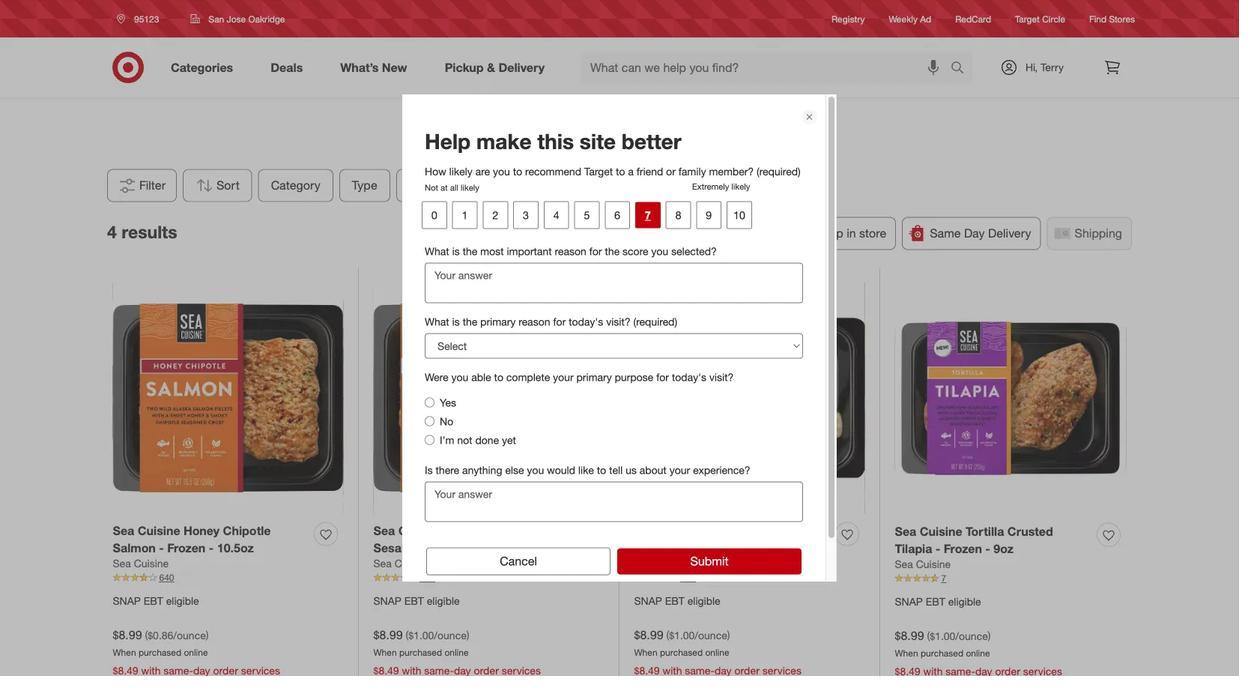 Task type: locate. For each thing, give the bounding box(es) containing it.
pan
[[444, 523, 466, 538], [705, 523, 727, 538]]

search button
[[944, 51, 980, 87]]

0 horizontal spatial $8.99 ( $1.00 /ounce ) when purchased online
[[374, 627, 470, 658]]

1 horizontal spatial 9oz
[[765, 540, 785, 555]]

pickup button
[[708, 217, 782, 250]]

sea cuisine up 640
[[113, 557, 169, 570]]

/ounce for 10.5oz
[[173, 628, 206, 641]]

deals button
[[621, 169, 676, 202]]

1 sear from the left
[[470, 523, 496, 538]]

2 horizontal spatial 9oz
[[994, 541, 1014, 556]]

(
[[145, 628, 148, 641], [406, 628, 409, 641], [667, 628, 669, 641], [927, 629, 930, 642]]

snap ebt eligible for sea cuisine tortilla crusted tilapia - frozen - 9oz
[[895, 595, 982, 608]]

) down 312 link
[[728, 628, 730, 641]]

frozen inside sea cuisine honey chipotle salmon - frozen - 10.5oz
[[167, 540, 206, 555]]

4 left 'items'
[[600, 136, 607, 151]]

9oz down garlic
[[765, 540, 785, 555]]

ad
[[921, 13, 932, 24]]

eligible down 499
[[427, 594, 460, 607]]

/ounce for frozen
[[434, 628, 467, 641]]

price
[[473, 178, 500, 193]]

)
[[206, 628, 209, 641], [467, 628, 470, 641], [728, 628, 730, 641], [988, 629, 991, 642]]

frozen down tortilla
[[944, 541, 983, 556]]

312 link
[[634, 571, 865, 584]]

0 vertical spatial 4
[[600, 136, 607, 151]]

target
[[1016, 13, 1040, 24]]

sea cuisine
[[113, 557, 169, 570], [374, 557, 430, 570], [634, 557, 690, 570], [895, 558, 951, 571]]

ebt down the 7
[[926, 595, 946, 608]]

$8.99 for sea cuisine pan sear garlic & herb tilapia - frozen - 9oz
[[634, 627, 664, 642]]

cuisine
[[138, 523, 180, 538], [399, 523, 441, 538], [659, 523, 702, 538], [920, 524, 963, 539], [134, 557, 169, 570], [395, 557, 430, 570], [656, 557, 690, 570], [916, 558, 951, 571]]

sea for sea cuisine pan sear teriyaki sesame salmon - frozen - 9oz link at the bottom left of page
[[374, 523, 395, 538]]

cuisine for sea cuisine pan sear teriyaki sesame salmon - frozen - 9oz's sea cuisine link
[[395, 557, 430, 570]]

sea inside sea cuisine pan sear teriyaki sesame salmon - frozen - 9oz
[[374, 523, 395, 538]]

guest
[[532, 178, 564, 193]]

snap ebt eligible down 640
[[113, 594, 199, 607]]

salmon inside sea cuisine pan sear teriyaki sesame salmon - frozen - 9oz
[[423, 540, 466, 555]]

1 pan from the left
[[444, 523, 466, 538]]

redcard
[[956, 13, 992, 24]]

pickup
[[736, 226, 772, 241]]

499
[[420, 572, 435, 583]]

sea for sea cuisine pan sear garlic & herb tilapia - frozen - 9oz link
[[634, 523, 656, 538]]

7 link
[[895, 572, 1127, 585]]

snap ebt eligible down 312
[[634, 594, 721, 607]]

frozen inside sea cuisine pan sear teriyaki sesame salmon - frozen - 9oz
[[477, 540, 516, 555]]

) down 499 link
[[467, 628, 470, 641]]

sea
[[113, 523, 134, 538], [374, 523, 395, 538], [634, 523, 656, 538], [895, 524, 917, 539], [113, 557, 131, 570], [374, 557, 392, 570], [634, 557, 653, 570], [895, 558, 913, 571]]

4
[[600, 136, 607, 151], [107, 221, 117, 242]]

$8.99 ( $1.00 /ounce ) when purchased online down the 7
[[895, 628, 991, 659]]

What can we help you find? suggestions appear below search field
[[582, 51, 955, 84]]

$8.99 for sea cuisine pan sear teriyaki sesame salmon - frozen - 9oz
[[374, 627, 403, 642]]

when
[[113, 647, 136, 658], [374, 647, 397, 658], [634, 647, 658, 658], [895, 648, 919, 659]]

sea cuisine tortilla crusted tilapia - frozen - 9oz image
[[895, 283, 1127, 514], [895, 283, 1127, 514]]

1 horizontal spatial $8.99 ( $1.00 /ounce ) when purchased online
[[634, 627, 730, 658]]

same day delivery button
[[903, 217, 1041, 250]]

1 horizontal spatial salmon
[[423, 540, 466, 555]]

cuisine for sea cuisine link related to sea cuisine tortilla crusted tilapia - frozen - 9oz
[[916, 558, 951, 571]]

( inside "$8.99 ( $0.86 /ounce ) when purchased online"
[[145, 628, 148, 641]]

sea inside sea cuisine honey chipotle salmon - frozen - 10.5oz
[[113, 523, 134, 538]]

frozen down teriyaki
[[477, 540, 516, 555]]

snap ebt eligible down the 7
[[895, 595, 982, 608]]

pan inside sea cuisine pan sear teriyaki sesame salmon - frozen - 9oz
[[444, 523, 466, 538]]

shipping
[[1075, 226, 1123, 241]]

sear inside sea cuisine pan sear teriyaki sesame salmon - frozen - 9oz
[[470, 523, 496, 538]]

4 for 4 results
[[107, 221, 117, 242]]

sea cuisine link down "sesame"
[[374, 556, 430, 571]]

salmon inside sea cuisine honey chipotle salmon - frozen - 10.5oz
[[113, 540, 156, 555]]

ebt
[[144, 594, 163, 607], [405, 594, 424, 607], [665, 594, 685, 607], [926, 595, 946, 608]]

when inside "$8.99 ( $0.86 /ounce ) when purchased online"
[[113, 647, 136, 658]]

4 for 4 items
[[600, 136, 607, 151]]

9oz down tortilla
[[994, 541, 1014, 556]]

4 left results
[[107, 221, 117, 242]]

9oz inside sea cuisine tortilla crusted tilapia - frozen - 9oz
[[994, 541, 1014, 556]]

cuisine up "sesame"
[[399, 523, 441, 538]]

cuisine up 499
[[395, 557, 430, 570]]

sea cuisine for sea cuisine honey chipotle salmon - frozen - 10.5oz
[[113, 557, 169, 570]]

$8.99 inside "$8.99 ( $0.86 /ounce ) when purchased online"
[[113, 627, 142, 642]]

9oz
[[527, 540, 547, 555], [765, 540, 785, 555], [994, 541, 1014, 556]]

2 sear from the left
[[730, 523, 757, 538]]

snap ebt eligible down 499
[[374, 594, 460, 607]]

snap for sea cuisine tortilla crusted tilapia - frozen - 9oz
[[895, 595, 923, 608]]

cuisine left "honey" at the left of page
[[138, 523, 180, 538]]

1 horizontal spatial 4
[[600, 136, 607, 151]]

2 pan from the left
[[705, 523, 727, 538]]

sea inside sea cuisine pan sear garlic & herb tilapia - frozen - 9oz
[[634, 523, 656, 538]]

pan inside sea cuisine pan sear garlic & herb tilapia - frozen - 9oz
[[705, 523, 727, 538]]

9oz down teriyaki
[[527, 540, 547, 555]]

online
[[184, 647, 208, 658], [445, 647, 469, 658], [706, 647, 730, 658], [966, 648, 991, 659]]

sea cuisine for sea cuisine tortilla crusted tilapia - frozen - 9oz
[[895, 558, 951, 571]]

frozen down "honey" at the left of page
[[167, 540, 206, 555]]

ebt down 640
[[144, 594, 163, 607]]

) down 7 link in the right bottom of the page
[[988, 629, 991, 642]]

online for 9oz
[[966, 648, 991, 659]]

cuisine left tortilla
[[920, 524, 963, 539]]

purchased
[[139, 647, 181, 658], [399, 647, 442, 658], [660, 647, 703, 658], [921, 648, 964, 659]]

$8.99 ( $1.00 /ounce ) when purchased online for frozen
[[895, 628, 991, 659]]

$1.00 down the 7
[[930, 629, 956, 642]]

1 horizontal spatial tilapia
[[895, 541, 933, 556]]

sea cuisine link up 640
[[113, 556, 169, 571]]

cuisine for sea cuisine honey chipotle salmon - frozen - 10.5oz sea cuisine link
[[134, 557, 169, 570]]

$1.00 down 312
[[669, 628, 695, 641]]

10.5oz
[[217, 540, 254, 555]]

0 horizontal spatial 9oz
[[527, 540, 547, 555]]

frozen
[[167, 540, 206, 555], [477, 540, 516, 555], [715, 540, 753, 555], [944, 541, 983, 556]]

cuisine up 640
[[134, 557, 169, 570]]

sea cuisine link for sea cuisine honey chipotle salmon - frozen - 10.5oz
[[113, 556, 169, 571]]

herb
[[634, 540, 662, 555]]

sea cuisine down herb
[[634, 557, 690, 570]]

tilapia inside sea cuisine tortilla crusted tilapia - frozen - 9oz
[[895, 541, 933, 556]]

-
[[159, 540, 164, 555], [209, 540, 214, 555], [469, 540, 474, 555], [519, 540, 524, 555], [706, 540, 711, 555], [756, 540, 761, 555], [936, 541, 941, 556], [986, 541, 991, 556]]

0 horizontal spatial sear
[[470, 523, 496, 538]]

sea inside sea cuisine tortilla crusted tilapia - frozen - 9oz
[[895, 524, 917, 539]]

brand
[[409, 178, 441, 193]]

online for frozen
[[445, 647, 469, 658]]

sea cuisine link
[[113, 556, 169, 571], [374, 556, 430, 571], [634, 556, 690, 571], [895, 557, 951, 572]]

pan up 499 link
[[444, 523, 466, 538]]

purchased inside "$8.99 ( $0.86 /ounce ) when purchased online"
[[139, 647, 181, 658]]

sea cuisine tortilla crusted tilapia - frozen - 9oz link
[[895, 523, 1092, 557]]

0 horizontal spatial $1.00
[[409, 628, 434, 641]]

online inside "$8.99 ( $0.86 /ounce ) when purchased online"
[[184, 647, 208, 658]]

eligible for -
[[688, 594, 721, 607]]

$1.00 down 499
[[409, 628, 434, 641]]

salmon
[[113, 540, 156, 555], [423, 540, 466, 555]]

/ounce down 499
[[434, 628, 467, 641]]

weekly ad link
[[889, 12, 932, 25]]

) right $0.86
[[206, 628, 209, 641]]

weekly ad
[[889, 13, 932, 24]]

when for sea cuisine pan sear garlic & herb tilapia - frozen - 9oz
[[634, 647, 658, 658]]

filter
[[139, 178, 166, 193]]

$8.99 for sea cuisine tortilla crusted tilapia - frozen - 9oz
[[895, 628, 925, 643]]

sea for sea cuisine honey chipotle salmon - frozen - 10.5oz 'link'
[[113, 523, 134, 538]]

sea for sea cuisine link associated with sea cuisine pan sear garlic & herb tilapia - frozen - 9oz
[[634, 557, 653, 570]]

$8.99 ( $1.00 /ounce ) when purchased online down 499
[[374, 627, 470, 658]]

$8.99
[[113, 627, 142, 642], [374, 627, 403, 642], [634, 627, 664, 642], [895, 628, 925, 643]]

ebt down 312
[[665, 594, 685, 607]]

2 salmon from the left
[[423, 540, 466, 555]]

1 horizontal spatial sear
[[730, 523, 757, 538]]

tilapia
[[666, 540, 703, 555], [895, 541, 933, 556]]

eligible
[[166, 594, 199, 607], [427, 594, 460, 607], [688, 594, 721, 607], [949, 595, 982, 608]]

store
[[860, 226, 887, 241]]

sea cuisine down "sesame"
[[374, 557, 430, 570]]

sea cuisine tortilla crusted tilapia - frozen - 9oz
[[895, 524, 1054, 556]]

cuisine inside sea cuisine pan sear garlic & herb tilapia - frozen - 9oz
[[659, 523, 702, 538]]

snap for sea cuisine pan sear teriyaki sesame salmon - frozen - 9oz
[[374, 594, 402, 607]]

0 horizontal spatial tilapia
[[666, 540, 703, 555]]

brand button
[[396, 169, 454, 202]]

cuisine up the 7
[[916, 558, 951, 571]]

$1.00 for herb
[[669, 628, 695, 641]]

sear for teriyaki
[[470, 523, 496, 538]]

shop in store button
[[788, 217, 897, 250]]

delivery
[[989, 226, 1032, 241]]

1 horizontal spatial $1.00
[[669, 628, 695, 641]]

cuisine for sea cuisine tortilla crusted tilapia - frozen - 9oz link
[[920, 524, 963, 539]]

find stores
[[1090, 13, 1136, 24]]

sea cuisine link for sea cuisine pan sear garlic & herb tilapia - frozen - 9oz
[[634, 556, 690, 571]]

sea cuisine pan sear garlic & herb tilapia - frozen - 9oz
[[634, 523, 806, 555]]

online for 10.5oz
[[184, 647, 208, 658]]

1 horizontal spatial pan
[[705, 523, 727, 538]]

ebt down 499
[[405, 594, 424, 607]]

499 link
[[374, 571, 604, 584]]

/ounce down 312
[[695, 628, 728, 641]]

sear
[[470, 523, 496, 538], [730, 523, 757, 538]]

312
[[681, 572, 696, 583]]

purchased for sea cuisine tortilla crusted tilapia - frozen - 9oz
[[921, 648, 964, 659]]

) inside "$8.99 ( $0.86 /ounce ) when purchased online"
[[206, 628, 209, 641]]

sear left garlic
[[730, 523, 757, 538]]

eligible down 312
[[688, 594, 721, 607]]

/ounce for 9oz
[[956, 629, 988, 642]]

$0.86
[[148, 628, 173, 641]]

/ounce down 7 link in the right bottom of the page
[[956, 629, 988, 642]]

shop
[[815, 226, 844, 241]]

0 horizontal spatial 4
[[107, 221, 117, 242]]

cuisine inside sea cuisine pan sear teriyaki sesame salmon - frozen - 9oz
[[399, 523, 441, 538]]

pan up 312 link
[[705, 523, 727, 538]]

snap
[[113, 594, 141, 607], [374, 594, 402, 607], [634, 594, 662, 607], [895, 595, 923, 608]]

( for sea cuisine pan sear garlic & herb tilapia - frozen - 9oz
[[667, 628, 669, 641]]

sort button
[[183, 169, 252, 202]]

cuisine up herb
[[659, 523, 702, 538]]

eligible down 640
[[166, 594, 199, 607]]

cuisine inside sea cuisine tortilla crusted tilapia - frozen - 9oz
[[920, 524, 963, 539]]

sea cuisine pan sear teriyaki sesame salmon - frozen - 9oz image
[[374, 283, 604, 513], [374, 283, 604, 513]]

frozen up 312 link
[[715, 540, 753, 555]]

eligible for frozen
[[427, 594, 460, 607]]

sea cuisine link down herb
[[634, 556, 690, 571]]

cuisine for sea cuisine pan sear teriyaki sesame salmon - frozen - 9oz link at the bottom left of page
[[399, 523, 441, 538]]

$8.99 ( $1.00 /ounce ) when purchased online
[[374, 627, 470, 658], [634, 627, 730, 658], [895, 628, 991, 659]]

$8.99 ( $1.00 /ounce ) when purchased online for herb
[[634, 627, 730, 658]]

sea cuisine up the 7
[[895, 558, 951, 571]]

4 results
[[107, 221, 177, 242]]

cuisine up 312
[[656, 557, 690, 570]]

sear for garlic
[[730, 523, 757, 538]]

sear left teriyaki
[[470, 523, 496, 538]]

9oz inside sea cuisine pan sear garlic & herb tilapia - frozen - 9oz
[[765, 540, 785, 555]]

0 horizontal spatial salmon
[[113, 540, 156, 555]]

/ounce
[[173, 628, 206, 641], [434, 628, 467, 641], [695, 628, 728, 641], [956, 629, 988, 642]]

640 link
[[113, 571, 344, 584]]

( for sea cuisine honey chipotle salmon - frozen - 10.5oz
[[145, 628, 148, 641]]

sea cuisine link up the 7
[[895, 557, 951, 572]]

eligible down 7 link in the right bottom of the page
[[949, 595, 982, 608]]

( for sea cuisine tortilla crusted tilapia - frozen - 9oz
[[927, 629, 930, 642]]

) for -
[[728, 628, 730, 641]]

$8.99 ( $1.00 /ounce ) when purchased online down 312
[[634, 627, 730, 658]]

when for sea cuisine honey chipotle salmon - frozen - 10.5oz
[[113, 647, 136, 658]]

ebt for sea cuisine pan sear teriyaki sesame salmon - frozen - 9oz
[[405, 594, 424, 607]]

cuisine inside sea cuisine honey chipotle salmon - frozen - 10.5oz
[[138, 523, 180, 538]]

sea cuisine honey chipotle salmon - frozen - 10.5oz image
[[113, 283, 344, 513], [113, 283, 344, 513]]

same
[[930, 226, 961, 241]]

crusted
[[1008, 524, 1054, 539]]

sea for sea cuisine link related to sea cuisine tortilla crusted tilapia - frozen - 9oz
[[895, 558, 913, 571]]

1 salmon from the left
[[113, 540, 156, 555]]

online for -
[[706, 647, 730, 658]]

sea cuisine pan sear garlic & herb tilapia - frozen - 9oz image
[[634, 283, 865, 513], [634, 283, 865, 513]]

2 horizontal spatial $8.99 ( $1.00 /ounce ) when purchased online
[[895, 628, 991, 659]]

/ounce down 640
[[173, 628, 206, 641]]

sea cuisine for sea cuisine pan sear garlic & herb tilapia - frozen - 9oz
[[634, 557, 690, 570]]

0 horizontal spatial pan
[[444, 523, 466, 538]]

snap ebt eligible
[[113, 594, 199, 607], [374, 594, 460, 607], [634, 594, 721, 607], [895, 595, 982, 608]]

cuisine for sea cuisine honey chipotle salmon - frozen - 10.5oz 'link'
[[138, 523, 180, 538]]

guest rating button
[[519, 169, 615, 202]]

sea cuisine for sea cuisine pan sear teriyaki sesame salmon - frozen - 9oz
[[374, 557, 430, 570]]

/ounce inside "$8.99 ( $0.86 /ounce ) when purchased online"
[[173, 628, 206, 641]]

1 vertical spatial 4
[[107, 221, 117, 242]]

$8.99 ( $1.00 /ounce ) when purchased online for salmon
[[374, 627, 470, 658]]

2 horizontal spatial $1.00
[[930, 629, 956, 642]]

sear inside sea cuisine pan sear garlic & herb tilapia - frozen - 9oz
[[730, 523, 757, 538]]



Task type: vqa. For each thing, say whether or not it's contained in the screenshot.
top REPORT REVIEW button
no



Task type: describe. For each thing, give the bounding box(es) containing it.
sea cuisine pan sear teriyaki sesame salmon - frozen - 9oz link
[[374, 522, 569, 556]]

sea cuisine honey chipotle salmon - frozen - 10.5oz link
[[113, 522, 308, 556]]

$1.00 for salmon
[[409, 628, 434, 641]]

eligible for 9oz
[[949, 595, 982, 608]]

sea cuisine honey chipotle salmon - frozen - 10.5oz
[[113, 523, 271, 555]]

eligible for 10.5oz
[[166, 594, 199, 607]]

weekly
[[889, 13, 918, 24]]

pan for tilapia
[[705, 523, 727, 538]]

sea cuisine pan sear garlic & herb tilapia - frozen - 9oz link
[[634, 522, 830, 556]]

category
[[271, 178, 321, 193]]

rating
[[567, 178, 602, 193]]

sea cuisine pan sear teriyaki sesame salmon - frozen - 9oz
[[374, 523, 547, 555]]

shipping button
[[1047, 217, 1133, 250]]

purchased for sea cuisine pan sear teriyaki sesame salmon - frozen - 9oz
[[399, 647, 442, 658]]

) for 10.5oz
[[206, 628, 209, 641]]

same day delivery
[[930, 226, 1032, 241]]

registry
[[832, 13, 865, 24]]

type
[[352, 178, 378, 193]]

sea for sea cuisine tortilla crusted tilapia - frozen - 9oz link
[[895, 524, 917, 539]]

day
[[965, 226, 985, 241]]

snap ebt eligible for sea cuisine honey chipotle salmon - frozen - 10.5oz
[[113, 594, 199, 607]]

snap for sea cuisine honey chipotle salmon - frozen - 10.5oz
[[113, 594, 141, 607]]

frozen inside sea cuisine tortilla crusted tilapia - frozen - 9oz
[[944, 541, 983, 556]]

sea cuisine link for sea cuisine tortilla crusted tilapia - frozen - 9oz
[[895, 557, 951, 572]]

frozen inside sea cuisine pan sear garlic & herb tilapia - frozen - 9oz
[[715, 540, 753, 555]]

category button
[[258, 169, 333, 202]]

circle
[[1043, 13, 1066, 24]]

( for sea cuisine pan sear teriyaki sesame salmon - frozen - 9oz
[[406, 628, 409, 641]]

snap ebt eligible for sea cuisine pan sear teriyaki sesame salmon - frozen - 9oz
[[374, 594, 460, 607]]

honey
[[184, 523, 220, 538]]

$8.99 ( $0.86 /ounce ) when purchased online
[[113, 627, 209, 658]]

registry link
[[832, 12, 865, 25]]

ebt for sea cuisine honey chipotle salmon - frozen - 10.5oz
[[144, 594, 163, 607]]

price button
[[460, 169, 513, 202]]

cuisine for sea cuisine link associated with sea cuisine pan sear garlic & herb tilapia - frozen - 9oz
[[656, 557, 690, 570]]

&
[[798, 523, 806, 538]]

target circle
[[1016, 13, 1066, 24]]

stores
[[1110, 13, 1136, 24]]

$8.99 for sea cuisine honey chipotle salmon - frozen - 10.5oz
[[113, 627, 142, 642]]

snap ebt eligible for sea cuisine pan sear garlic & herb tilapia - frozen - 9oz
[[634, 594, 721, 607]]

guest rating
[[532, 178, 602, 193]]

640
[[159, 572, 174, 583]]

sea for sea cuisine honey chipotle salmon - frozen - 10.5oz sea cuisine link
[[113, 557, 131, 570]]

redcard link
[[956, 12, 992, 25]]

tilapia inside sea cuisine pan sear garlic & herb tilapia - frozen - 9oz
[[666, 540, 703, 555]]

snap for sea cuisine pan sear garlic & herb tilapia - frozen - 9oz
[[634, 594, 662, 607]]

find
[[1090, 13, 1107, 24]]

find stores link
[[1090, 12, 1136, 25]]

sort
[[217, 178, 240, 193]]

4 items
[[600, 136, 640, 151]]

sesame
[[374, 540, 419, 555]]

when for sea cuisine pan sear teriyaki sesame salmon - frozen - 9oz
[[374, 647, 397, 658]]

items
[[610, 136, 640, 151]]

/ounce for -
[[695, 628, 728, 641]]

pan for -
[[444, 523, 466, 538]]

filter button
[[107, 169, 177, 202]]

9oz inside sea cuisine pan sear teriyaki sesame salmon - frozen - 9oz
[[527, 540, 547, 555]]

sea for sea cuisine pan sear teriyaki sesame salmon - frozen - 9oz's sea cuisine link
[[374, 557, 392, 570]]

purchased for sea cuisine pan sear garlic & herb tilapia - frozen - 9oz
[[660, 647, 703, 658]]

garlic
[[760, 523, 794, 538]]

tortilla
[[966, 524, 1005, 539]]

teriyaki
[[499, 523, 542, 538]]

ebt for sea cuisine pan sear garlic & herb tilapia - frozen - 9oz
[[665, 594, 685, 607]]

chipotle
[[223, 523, 271, 538]]

shop in store
[[815, 226, 887, 241]]

purchased for sea cuisine honey chipotle salmon - frozen - 10.5oz
[[139, 647, 181, 658]]

target circle link
[[1016, 12, 1066, 25]]

in
[[847, 226, 856, 241]]

sea cuisine link for sea cuisine pan sear teriyaki sesame salmon - frozen - 9oz
[[374, 556, 430, 571]]

) for frozen
[[467, 628, 470, 641]]

deals
[[633, 178, 663, 193]]

when for sea cuisine tortilla crusted tilapia - frozen - 9oz
[[895, 648, 919, 659]]

ebt for sea cuisine tortilla crusted tilapia - frozen - 9oz
[[926, 595, 946, 608]]

$1.00 for frozen
[[930, 629, 956, 642]]

search
[[944, 62, 980, 76]]

results
[[122, 221, 177, 242]]

cuisine for sea cuisine pan sear garlic & herb tilapia - frozen - 9oz link
[[659, 523, 702, 538]]

7
[[942, 573, 947, 584]]

type button
[[339, 169, 390, 202]]

) for 9oz
[[988, 629, 991, 642]]



